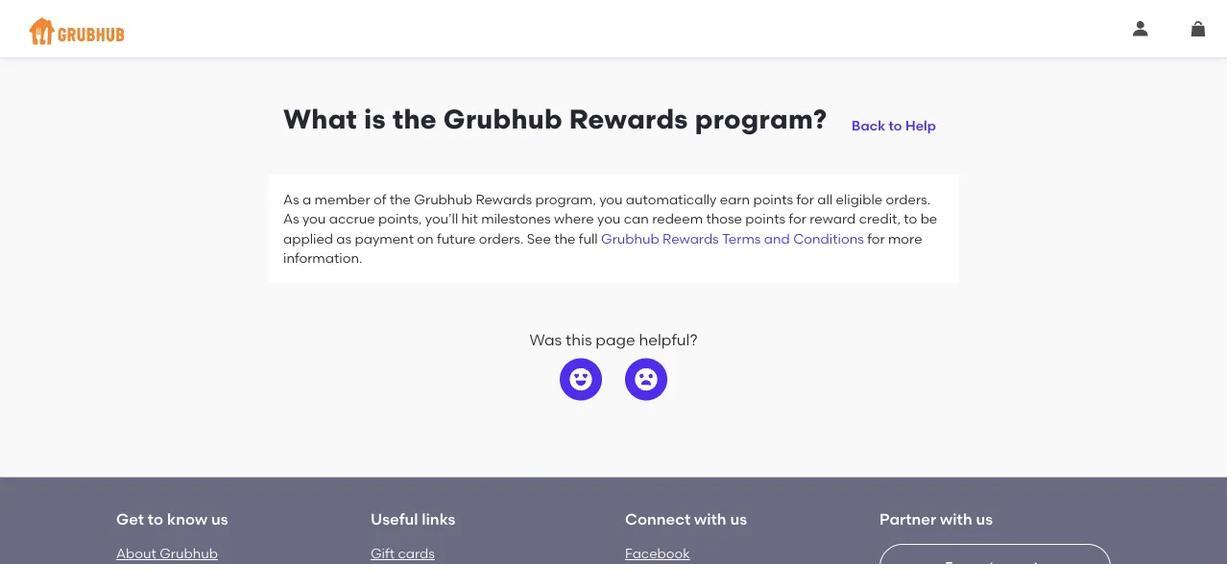 Task type: locate. For each thing, give the bounding box(es) containing it.
on
[[417, 230, 434, 247]]

this page was helpful image
[[570, 368, 593, 391]]

1 vertical spatial as
[[283, 211, 299, 227]]

redeem
[[652, 211, 703, 227]]

for left the all on the top
[[797, 191, 815, 208]]

earn
[[720, 191, 750, 208]]

0 horizontal spatial with
[[695, 510, 727, 529]]

payment
[[355, 230, 414, 247]]

2 vertical spatial for
[[868, 230, 885, 247]]

the down where
[[554, 230, 576, 247]]

orders.
[[886, 191, 931, 208], [479, 230, 524, 247]]

us for partner with us
[[976, 510, 993, 529]]

0 vertical spatial to
[[889, 118, 903, 134]]

orders. down milestones
[[479, 230, 524, 247]]

to left help
[[889, 118, 903, 134]]

to for get to know us
[[148, 510, 163, 529]]

0 horizontal spatial us
[[211, 510, 228, 529]]

as a member of the grubhub rewards program, you automatically earn points for all eligible orders. as you accrue points, you'll hit milestones where you can redeem those points for reward credit, to be applied as payment on future orders.  see the full
[[283, 191, 938, 247]]

as
[[283, 191, 299, 208], [283, 211, 299, 227]]

points right earn
[[754, 191, 794, 208]]

2 horizontal spatial to
[[904, 211, 918, 227]]

about grubhub link
[[116, 546, 218, 562]]

useful links
[[371, 510, 456, 529]]

see
[[527, 230, 551, 247]]

useful
[[371, 510, 418, 529]]

future
[[437, 230, 476, 247]]

accrue
[[329, 211, 375, 227]]

2 vertical spatial the
[[554, 230, 576, 247]]

get to know us
[[116, 510, 228, 529]]

2 with from the left
[[941, 510, 973, 529]]

2 us from the left
[[730, 510, 747, 529]]

points,
[[378, 211, 422, 227]]

0 vertical spatial as
[[283, 191, 299, 208]]

a
[[303, 191, 311, 208]]

full
[[579, 230, 598, 247]]

for inside "for more information."
[[868, 230, 885, 247]]

know
[[167, 510, 208, 529]]

for
[[797, 191, 815, 208], [789, 211, 807, 227], [868, 230, 885, 247]]

you
[[600, 191, 623, 208], [303, 211, 326, 227], [598, 211, 621, 227]]

1 horizontal spatial to
[[889, 118, 903, 134]]

back
[[852, 118, 886, 134]]

1 vertical spatial rewards
[[476, 191, 532, 208]]

0 vertical spatial the
[[393, 103, 437, 135]]

us right know at the bottom of page
[[211, 510, 228, 529]]

1 vertical spatial to
[[904, 211, 918, 227]]

1 horizontal spatial orders.
[[886, 191, 931, 208]]

about
[[116, 546, 156, 562]]

rewards
[[570, 103, 689, 135], [476, 191, 532, 208], [663, 230, 719, 247]]

as
[[337, 230, 352, 247]]

1 horizontal spatial with
[[941, 510, 973, 529]]

to right "get"
[[148, 510, 163, 529]]

terms
[[722, 230, 761, 247]]

the up points,
[[390, 191, 411, 208]]

rewards down redeem on the top of page
[[663, 230, 719, 247]]

orders. up be at the top right of page
[[886, 191, 931, 208]]

with right partner
[[941, 510, 973, 529]]

2 horizontal spatial us
[[976, 510, 993, 529]]

us right partner
[[976, 510, 993, 529]]

1 with from the left
[[695, 510, 727, 529]]

points
[[754, 191, 794, 208], [746, 211, 786, 227]]

points up and
[[746, 211, 786, 227]]

rewards up automatically
[[570, 103, 689, 135]]

with
[[695, 510, 727, 529], [941, 510, 973, 529]]

us
[[211, 510, 228, 529], [730, 510, 747, 529], [976, 510, 993, 529]]

grubhub
[[444, 103, 563, 135], [414, 191, 473, 208], [601, 230, 660, 247], [160, 546, 218, 562]]

is
[[364, 103, 386, 135]]

the right 'is'
[[393, 103, 437, 135]]

about grubhub
[[116, 546, 218, 562]]

us right connect
[[730, 510, 747, 529]]

1 horizontal spatial us
[[730, 510, 747, 529]]

help
[[906, 118, 937, 134]]

rewards inside as a member of the grubhub rewards program, you automatically earn points for all eligible orders. as you accrue points, you'll hit milestones where you can redeem those points for reward credit, to be applied as payment on future orders.  see the full
[[476, 191, 532, 208]]

to left be at the top right of page
[[904, 211, 918, 227]]

the
[[393, 103, 437, 135], [390, 191, 411, 208], [554, 230, 576, 247]]

credit,
[[859, 211, 901, 227]]

us for connect with us
[[730, 510, 747, 529]]

this
[[566, 331, 592, 350]]

for down credit, on the top right
[[868, 230, 885, 247]]

this page was not helpful image
[[635, 368, 658, 391]]

gift
[[371, 546, 395, 562]]

more
[[888, 230, 923, 247]]

program?
[[695, 103, 828, 135]]

with for partner
[[941, 510, 973, 529]]

rewards up milestones
[[476, 191, 532, 208]]

to
[[889, 118, 903, 134], [904, 211, 918, 227], [148, 510, 163, 529]]

with for connect
[[695, 510, 727, 529]]

those
[[706, 211, 743, 227]]

page
[[596, 331, 636, 350]]

2 vertical spatial to
[[148, 510, 163, 529]]

2 vertical spatial rewards
[[663, 230, 719, 247]]

as up applied
[[283, 211, 299, 227]]

3 us from the left
[[976, 510, 993, 529]]

2 as from the top
[[283, 211, 299, 227]]

0 horizontal spatial to
[[148, 510, 163, 529]]

can
[[624, 211, 649, 227]]

with right connect
[[695, 510, 727, 529]]

for up and
[[789, 211, 807, 227]]

as left the a at the left top of the page
[[283, 191, 299, 208]]

0 horizontal spatial orders.
[[479, 230, 524, 247]]



Task type: vqa. For each thing, say whether or not it's contained in the screenshot.
1
no



Task type: describe. For each thing, give the bounding box(es) containing it.
1 as from the top
[[283, 191, 299, 208]]

what is the grubhub rewards program?
[[283, 103, 828, 135]]

connect with us
[[625, 510, 747, 529]]

1 vertical spatial points
[[746, 211, 786, 227]]

1 us from the left
[[211, 510, 228, 529]]

links
[[422, 510, 456, 529]]

connect
[[625, 510, 691, 529]]

0 vertical spatial for
[[797, 191, 815, 208]]

small image
[[1191, 21, 1207, 37]]

and
[[764, 230, 790, 247]]

you up applied
[[303, 211, 326, 227]]

member
[[315, 191, 370, 208]]

0 vertical spatial points
[[754, 191, 794, 208]]

gift cards
[[371, 546, 435, 562]]

1 vertical spatial the
[[390, 191, 411, 208]]

grubhub inside as a member of the grubhub rewards program, you automatically earn points for all eligible orders. as you accrue points, you'll hit milestones where you can redeem those points for reward credit, to be applied as payment on future orders.  see the full
[[414, 191, 473, 208]]

be
[[921, 211, 938, 227]]

was
[[530, 331, 562, 350]]

for more information.
[[283, 230, 923, 266]]

you left can
[[598, 211, 621, 227]]

partner with us
[[880, 510, 993, 529]]

helpful?
[[639, 331, 698, 350]]

where
[[554, 211, 594, 227]]

to for back to help
[[889, 118, 903, 134]]

all
[[818, 191, 833, 208]]

to inside as a member of the grubhub rewards program, you automatically earn points for all eligible orders. as you accrue points, you'll hit milestones where you can redeem those points for reward credit, to be applied as payment on future orders.  see the full
[[904, 211, 918, 227]]

gift cards link
[[371, 546, 435, 562]]

hit
[[462, 211, 478, 227]]

you right program,
[[600, 191, 623, 208]]

back to help
[[852, 118, 937, 134]]

facebook link
[[625, 546, 690, 562]]

0 vertical spatial orders.
[[886, 191, 931, 208]]

get
[[116, 510, 144, 529]]

program,
[[535, 191, 596, 208]]

of
[[374, 191, 387, 208]]

information.
[[283, 250, 363, 266]]

you'll
[[425, 211, 458, 227]]

1 vertical spatial orders.
[[479, 230, 524, 247]]

cards
[[398, 546, 435, 562]]

what
[[283, 103, 357, 135]]

eligible
[[836, 191, 883, 208]]

automatically
[[626, 191, 717, 208]]

applied
[[283, 230, 333, 247]]

grubhub rewards terms and conditions link
[[601, 230, 864, 247]]

facebook
[[625, 546, 690, 562]]

grubhub rewards terms and conditions
[[601, 230, 864, 247]]

reward
[[810, 211, 856, 227]]

partner
[[880, 510, 937, 529]]

back to help link
[[844, 103, 944, 137]]

small image
[[1134, 21, 1149, 37]]

grubhub logo image
[[29, 12, 125, 50]]

1 vertical spatial for
[[789, 211, 807, 227]]

milestones
[[481, 211, 551, 227]]

0 vertical spatial rewards
[[570, 103, 689, 135]]

was this page helpful?
[[530, 331, 698, 350]]

conditions
[[794, 230, 864, 247]]



